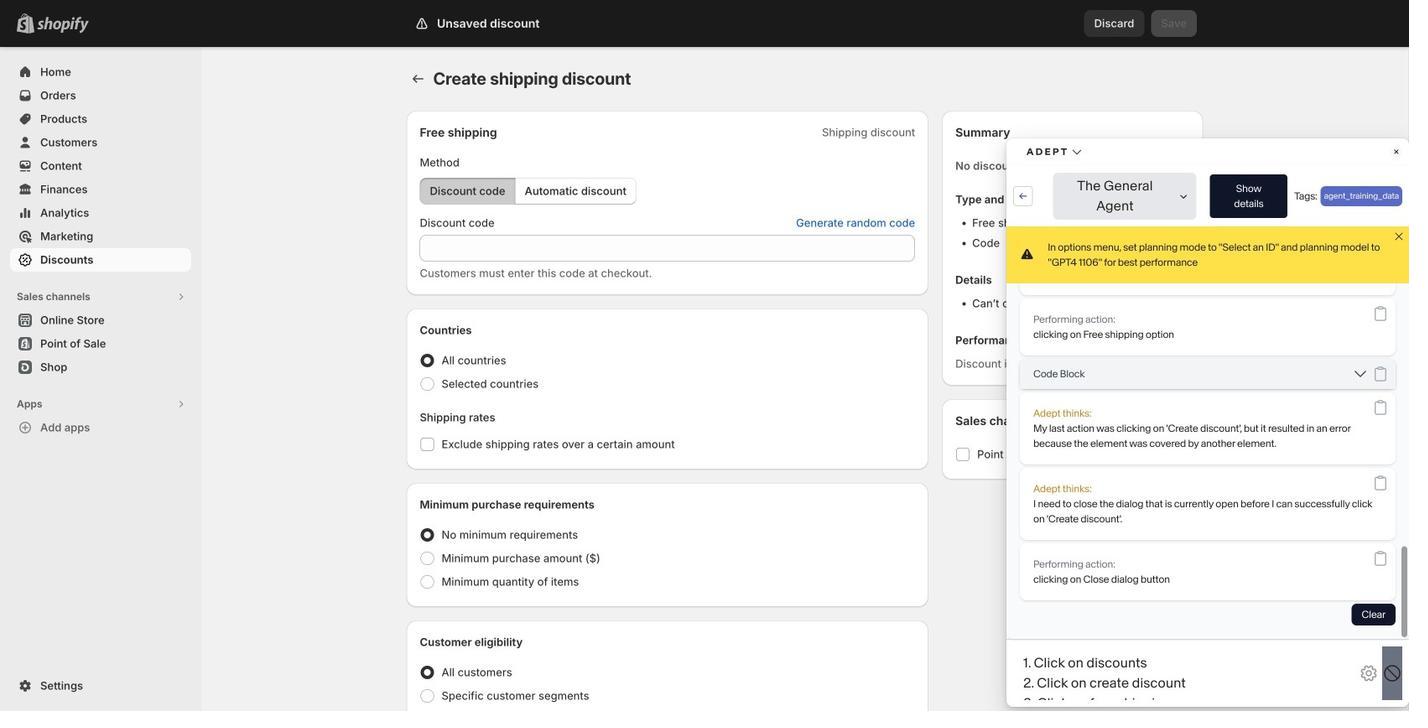 Task type: locate. For each thing, give the bounding box(es) containing it.
None text field
[[420, 235, 915, 262]]



Task type: vqa. For each thing, say whether or not it's contained in the screenshot.
Shopify image
yes



Task type: describe. For each thing, give the bounding box(es) containing it.
shopify image
[[37, 17, 89, 33]]



